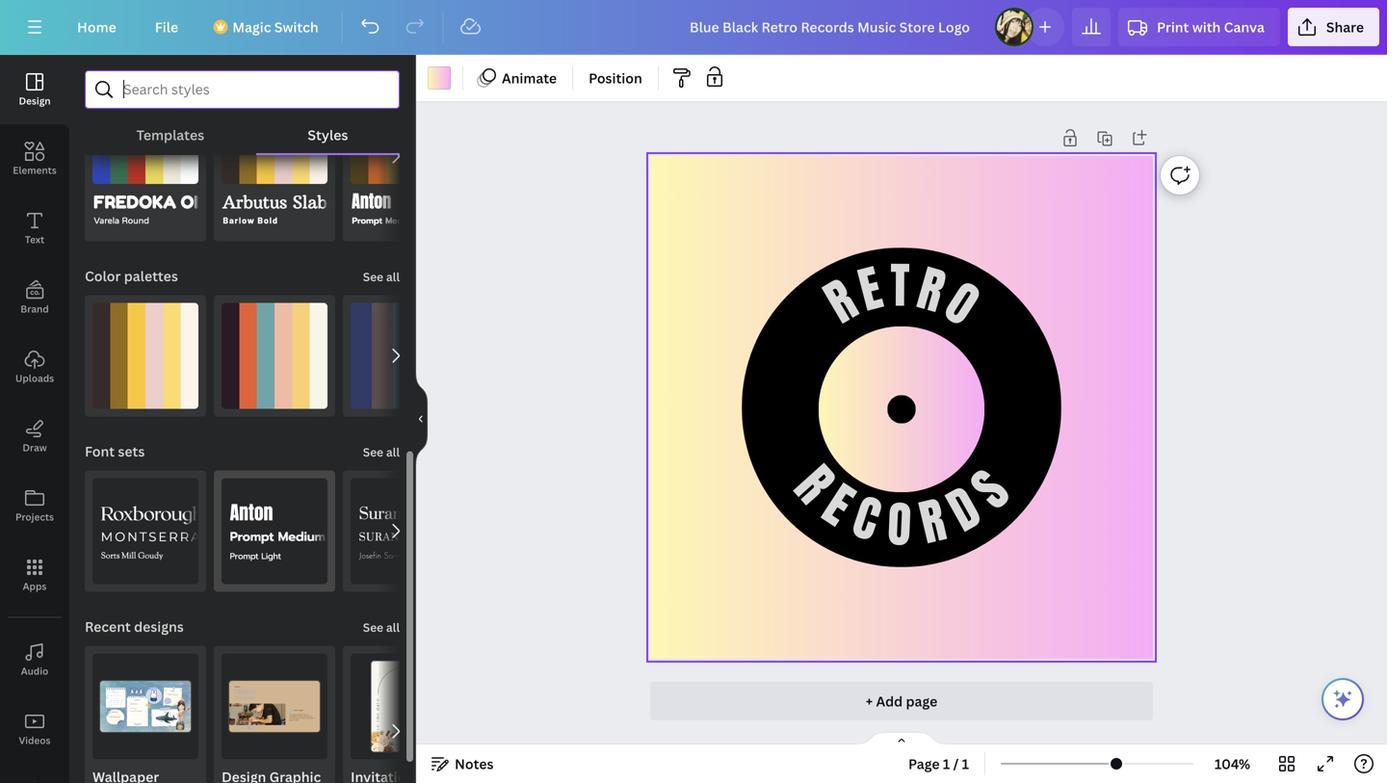 Task type: locate. For each thing, give the bounding box(es) containing it.
canva assistant image
[[1332, 688, 1355, 711]]

o
[[933, 268, 991, 341], [886, 489, 913, 562]]

e inside 'e t r'
[[852, 253, 889, 327]]

apply "thrift shop" style image
[[222, 303, 328, 409]]

see all button for font sets
[[361, 432, 402, 471]]

1 vertical spatial o
[[886, 489, 913, 562]]

magic switch
[[232, 18, 319, 36]]

/
[[953, 755, 959, 773]]

1 right /
[[962, 755, 969, 773]]

projects button
[[0, 471, 69, 541]]

2 all from the top
[[386, 444, 400, 460]]

brand
[[21, 303, 49, 316]]

notes
[[455, 755, 494, 773]]

d
[[936, 473, 992, 547]]

1 left /
[[943, 755, 950, 773]]

see all button for recent designs
[[361, 608, 402, 646]]

o right t
[[933, 268, 991, 341]]

sets
[[118, 442, 145, 461]]

2 see from the top
[[363, 444, 384, 460]]

2 vertical spatial all
[[386, 620, 400, 636]]

1 see all button from the top
[[361, 257, 402, 295]]

0 vertical spatial see
[[363, 269, 384, 285]]

1 horizontal spatial 1
[[962, 755, 969, 773]]

hide image
[[415, 373, 428, 465]]

2 vertical spatial see all button
[[361, 608, 402, 646]]

0 vertical spatial o
[[933, 268, 991, 341]]

projects
[[15, 511, 54, 524]]

0 vertical spatial all
[[386, 269, 400, 285]]

brand button
[[0, 263, 69, 332]]

uploads button
[[0, 332, 69, 402]]

see
[[363, 269, 384, 285], [363, 444, 384, 460], [363, 620, 384, 636]]

animate button
[[471, 63, 565, 93]]

draw button
[[0, 402, 69, 471]]

r inside c o r
[[913, 485, 953, 560]]

+
[[866, 692, 873, 711]]

o left the d
[[886, 489, 913, 562]]

1 all from the top
[[386, 269, 400, 285]]

apply "lemon meringue" style image
[[92, 303, 198, 409]]

with
[[1193, 18, 1221, 36]]

linear gradient 90°: #fff7ad, #ffa9f9 image
[[428, 66, 451, 90], [428, 66, 451, 90]]

recent
[[85, 618, 131, 636]]

2 see all from the top
[[363, 444, 400, 460]]

3 see all from the top
[[363, 620, 400, 636]]

magic
[[232, 18, 271, 36]]

audio button
[[0, 625, 69, 695]]

0 vertical spatial see all
[[363, 269, 400, 285]]

templates
[[136, 126, 204, 144]]

0 vertical spatial e
[[852, 253, 889, 327]]

1 vertical spatial see all button
[[361, 432, 402, 471]]

0 horizontal spatial 1
[[943, 755, 950, 773]]

draw
[[23, 441, 47, 454]]

position
[[589, 69, 642, 87]]

0 horizontal spatial o
[[886, 489, 913, 562]]

2 1 from the left
[[962, 755, 969, 773]]

2 vertical spatial see
[[363, 620, 384, 636]]

see all for recent designs
[[363, 620, 400, 636]]

1
[[943, 755, 950, 773], [962, 755, 969, 773]]

c o r
[[845, 482, 953, 562]]

all
[[386, 269, 400, 285], [386, 444, 400, 460], [386, 620, 400, 636]]

1 vertical spatial see
[[363, 444, 384, 460]]

page 1 / 1
[[909, 755, 969, 773]]

1 vertical spatial e
[[810, 470, 866, 541]]

home
[[77, 18, 116, 36]]

2 see all button from the top
[[361, 432, 402, 471]]

page
[[909, 755, 940, 773]]

3 see all button from the top
[[361, 608, 402, 646]]

1 see all from the top
[[363, 269, 400, 285]]

design
[[19, 94, 51, 107]]

3 see from the top
[[363, 620, 384, 636]]

see all
[[363, 269, 400, 285], [363, 444, 400, 460], [363, 620, 400, 636]]

see all button for color palettes
[[361, 257, 402, 295]]

position button
[[581, 63, 650, 93]]

2 vertical spatial see all
[[363, 620, 400, 636]]

apply "stone castle" style image
[[351, 303, 457, 409]]

see all button
[[361, 257, 402, 295], [361, 432, 402, 471], [361, 608, 402, 646]]

e for e t r
[[852, 253, 889, 327]]

text button
[[0, 194, 69, 263]]

home link
[[62, 8, 132, 46]]

Design title text field
[[674, 8, 988, 46]]

1 vertical spatial all
[[386, 444, 400, 460]]

elements
[[13, 164, 57, 177]]

color
[[85, 267, 121, 285]]

elements button
[[0, 124, 69, 194]]

text
[[25, 233, 44, 246]]

switch
[[274, 18, 319, 36]]

notes button
[[424, 749, 501, 779]]

e t r
[[852, 250, 952, 328]]

0 vertical spatial see all button
[[361, 257, 402, 295]]

104%
[[1215, 755, 1251, 773]]

1 horizontal spatial o
[[933, 268, 991, 341]]

designs
[[134, 618, 184, 636]]

s
[[958, 457, 1024, 523]]

templates button
[[85, 117, 256, 153]]

styles
[[308, 126, 348, 144]]

o inside c o r
[[886, 489, 913, 562]]

color palettes
[[85, 267, 178, 285]]

3 all from the top
[[386, 620, 400, 636]]

e
[[852, 253, 889, 327], [810, 470, 866, 541]]

apps button
[[0, 541, 69, 610]]

r
[[910, 253, 952, 328], [813, 265, 870, 339], [780, 453, 849, 518], [913, 485, 953, 560]]

1 see from the top
[[363, 269, 384, 285]]

see for font sets
[[363, 444, 384, 460]]

magic switch button
[[202, 8, 334, 46]]

1 vertical spatial see all
[[363, 444, 400, 460]]

all for color palettes
[[386, 269, 400, 285]]

r inside 'e t r'
[[910, 253, 952, 328]]



Task type: vqa. For each thing, say whether or not it's contained in the screenshot.
"Create a design"
no



Task type: describe. For each thing, give the bounding box(es) containing it.
share
[[1327, 18, 1364, 36]]

recent designs
[[85, 618, 184, 636]]

font sets button
[[83, 432, 147, 471]]

canva
[[1224, 18, 1265, 36]]

share button
[[1288, 8, 1380, 46]]

all for recent designs
[[386, 620, 400, 636]]

font
[[85, 442, 115, 461]]

Search styles search field
[[123, 71, 361, 108]]

side panel tab list
[[0, 55, 69, 783]]

see for recent designs
[[363, 620, 384, 636]]

file
[[155, 18, 178, 36]]

uploads
[[15, 372, 54, 385]]

palettes
[[124, 267, 178, 285]]

audio
[[21, 665, 48, 678]]

see all for color palettes
[[363, 269, 400, 285]]

recent designs button
[[83, 608, 186, 646]]

font sets
[[85, 442, 145, 461]]

1 1 from the left
[[943, 755, 950, 773]]

videos
[[19, 734, 51, 747]]

page
[[906, 692, 938, 711]]

all for font sets
[[386, 444, 400, 460]]

see all for font sets
[[363, 444, 400, 460]]

print
[[1157, 18, 1189, 36]]

color palettes button
[[83, 257, 180, 295]]

print with canva
[[1157, 18, 1265, 36]]

t
[[890, 250, 910, 322]]

design button
[[0, 55, 69, 124]]

104% button
[[1202, 749, 1264, 779]]

+ add page button
[[650, 682, 1153, 721]]

c
[[845, 482, 889, 557]]

show pages image
[[856, 731, 948, 747]]

print with canva button
[[1119, 8, 1280, 46]]

videos button
[[0, 695, 69, 764]]

main menu bar
[[0, 0, 1387, 55]]

apps
[[23, 580, 47, 593]]

see for color palettes
[[363, 269, 384, 285]]

animate
[[502, 69, 557, 87]]

+ add page
[[866, 692, 938, 711]]

e for e
[[810, 470, 866, 541]]

styles button
[[256, 117, 400, 153]]

add
[[876, 692, 903, 711]]

file button
[[139, 8, 194, 46]]



